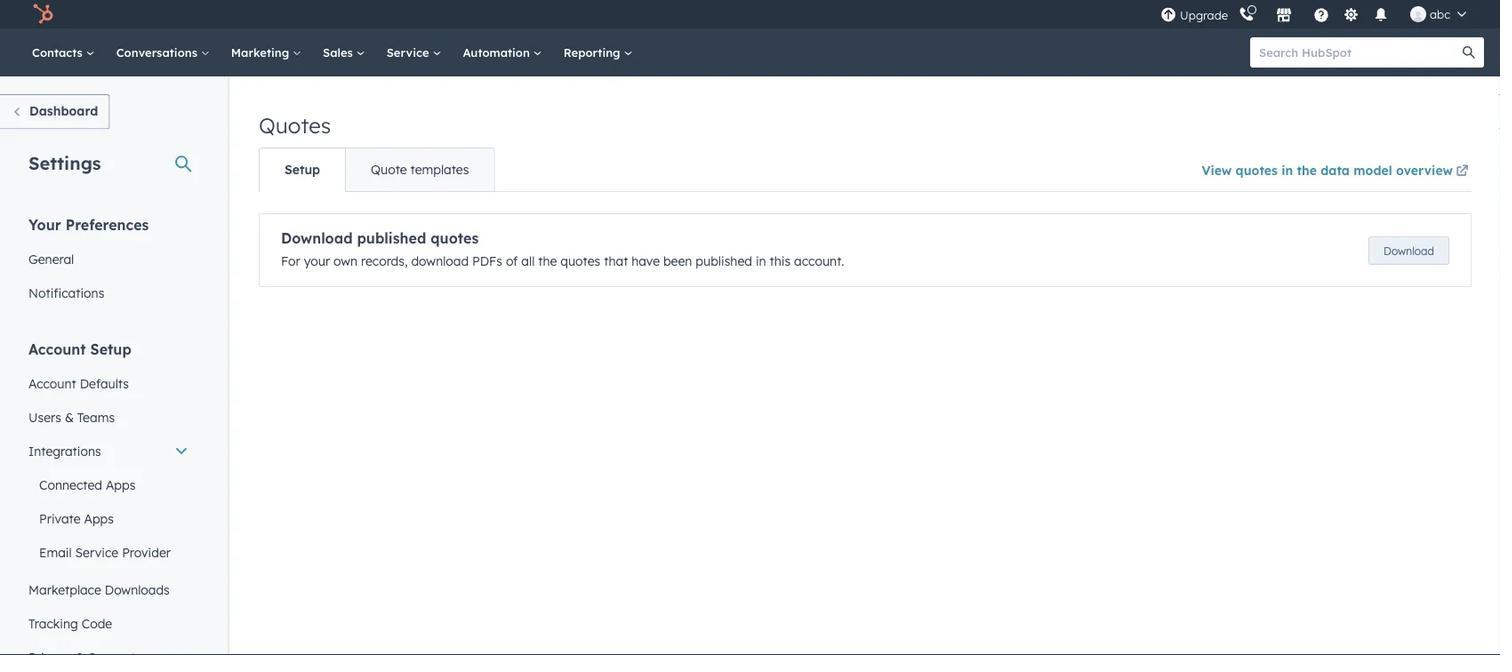 Task type: describe. For each thing, give the bounding box(es) containing it.
download button
[[1369, 237, 1450, 265]]

upgrade
[[1180, 8, 1228, 23]]

connected
[[39, 477, 102, 493]]

connected apps link
[[18, 468, 199, 502]]

this
[[770, 253, 791, 269]]

conversations link
[[106, 28, 220, 76]]

download for download
[[1384, 244, 1434, 257]]

help button
[[1306, 0, 1337, 28]]

menu containing abc
[[1159, 0, 1479, 28]]

preferences
[[66, 216, 149, 233]]

connected apps
[[39, 477, 136, 493]]

provider
[[122, 545, 171, 560]]

private apps link
[[18, 502, 199, 536]]

hubspot link
[[21, 4, 67, 25]]

for
[[281, 253, 300, 269]]

setup inside 'element'
[[90, 340, 131, 358]]

download for download published quotes for your own records, download pdfs of all the quotes that have been published in this account.
[[281, 229, 353, 247]]

navigation containing setup
[[259, 148, 495, 192]]

marketplace downloads
[[28, 582, 170, 598]]

account for account defaults
[[28, 376, 76, 391]]

setup link
[[260, 149, 345, 191]]

settings image
[[1343, 8, 1359, 24]]

users
[[28, 410, 61, 425]]

email service provider
[[39, 545, 171, 560]]

notifications link
[[18, 276, 199, 310]]

quote templates
[[371, 162, 469, 177]]

downloads
[[105, 582, 170, 598]]

upgrade image
[[1161, 8, 1177, 24]]

0 horizontal spatial quotes
[[431, 229, 479, 247]]

contacts link
[[21, 28, 106, 76]]

email service provider link
[[18, 536, 199, 570]]

automation link
[[452, 28, 553, 76]]

the inside the download published quotes for your own records, download pdfs of all the quotes that have been published in this account.
[[538, 253, 557, 269]]

tracking code
[[28, 616, 112, 631]]

Search HubSpot search field
[[1250, 37, 1468, 68]]

view quotes in the data model overview
[[1202, 162, 1453, 178]]

2 horizontal spatial quotes
[[1236, 162, 1278, 178]]

account for account setup
[[28, 340, 86, 358]]

download published quotes for your own records, download pdfs of all the quotes that have been published in this account.
[[281, 229, 844, 269]]

pdfs
[[472, 253, 502, 269]]

settings
[[28, 152, 101, 174]]

help image
[[1314, 8, 1330, 24]]

quotes
[[259, 112, 331, 139]]

marketing link
[[220, 28, 312, 76]]

been
[[663, 253, 692, 269]]

users & teams link
[[18, 401, 199, 434]]

your
[[304, 253, 330, 269]]

data
[[1321, 162, 1350, 178]]

integrations
[[28, 443, 101, 459]]

account defaults link
[[18, 367, 199, 401]]

1 horizontal spatial the
[[1297, 162, 1317, 178]]

1 horizontal spatial in
[[1282, 162, 1293, 178]]

apps for connected apps
[[106, 477, 136, 493]]

account defaults
[[28, 376, 129, 391]]

overview
[[1396, 162, 1453, 178]]

reporting link
[[553, 28, 643, 76]]

marketing
[[231, 45, 293, 60]]

service inside account setup 'element'
[[75, 545, 118, 560]]

have
[[632, 253, 660, 269]]

hubspot image
[[32, 4, 53, 25]]

service link
[[376, 28, 452, 76]]

model
[[1354, 162, 1392, 178]]

tracking code link
[[18, 607, 199, 641]]

quote templates link
[[345, 149, 494, 191]]

dashboard
[[29, 103, 98, 119]]

your
[[28, 216, 61, 233]]

quote
[[371, 162, 407, 177]]

view quotes in the data model overview link
[[1202, 151, 1472, 191]]

1 horizontal spatial quotes
[[561, 253, 601, 269]]

1 horizontal spatial service
[[387, 45, 433, 60]]

abc
[[1430, 7, 1450, 21]]

all
[[521, 253, 535, 269]]

marketplaces image
[[1276, 8, 1292, 24]]



Task type: locate. For each thing, give the bounding box(es) containing it.
0 vertical spatial setup
[[285, 162, 320, 177]]

your preferences
[[28, 216, 149, 233]]

quotes right view
[[1236, 162, 1278, 178]]

search image
[[1463, 46, 1475, 59]]

in left 'data'
[[1282, 162, 1293, 178]]

own
[[334, 253, 358, 269]]

apps
[[106, 477, 136, 493], [84, 511, 114, 526]]

2 account from the top
[[28, 376, 76, 391]]

0 horizontal spatial download
[[281, 229, 353, 247]]

teams
[[77, 410, 115, 425]]

in left this
[[756, 253, 766, 269]]

quotes left that on the left top
[[561, 253, 601, 269]]

in
[[1282, 162, 1293, 178], [756, 253, 766, 269]]

download up your on the left of the page
[[281, 229, 353, 247]]

of
[[506, 253, 518, 269]]

calling icon image
[[1239, 7, 1255, 23]]

settings link
[[1340, 5, 1362, 24]]

download
[[281, 229, 353, 247], [1384, 244, 1434, 257]]

setup down 'quotes'
[[285, 162, 320, 177]]

service right sales link
[[387, 45, 433, 60]]

1 horizontal spatial published
[[696, 253, 752, 269]]

service down private apps link
[[75, 545, 118, 560]]

2 link opens in a new window image from the top
[[1456, 165, 1469, 178]]

account up the users
[[28, 376, 76, 391]]

that
[[604, 253, 628, 269]]

1 vertical spatial in
[[756, 253, 766, 269]]

reporting
[[564, 45, 624, 60]]

marketplace
[[28, 582, 101, 598]]

dashboard link
[[0, 94, 110, 129]]

general link
[[18, 242, 199, 276]]

published
[[357, 229, 426, 247], [696, 253, 752, 269]]

1 vertical spatial account
[[28, 376, 76, 391]]

download inside the download published quotes for your own records, download pdfs of all the quotes that have been published in this account.
[[281, 229, 353, 247]]

notifications image
[[1373, 8, 1389, 24]]

0 horizontal spatial in
[[756, 253, 766, 269]]

gary orlando image
[[1411, 6, 1427, 22]]

the
[[1297, 162, 1317, 178], [538, 253, 557, 269]]

download inside button
[[1384, 244, 1434, 257]]

account up account defaults
[[28, 340, 86, 358]]

download down overview
[[1384, 244, 1434, 257]]

0 horizontal spatial published
[[357, 229, 426, 247]]

published right the been
[[696, 253, 752, 269]]

account setup
[[28, 340, 131, 358]]

0 vertical spatial account
[[28, 340, 86, 358]]

1 horizontal spatial download
[[1384, 244, 1434, 257]]

1 vertical spatial setup
[[90, 340, 131, 358]]

navigation
[[259, 148, 495, 192]]

service
[[387, 45, 433, 60], [75, 545, 118, 560]]

records,
[[361, 253, 408, 269]]

private
[[39, 511, 81, 526]]

0 vertical spatial in
[[1282, 162, 1293, 178]]

conversations
[[116, 45, 201, 60]]

0 horizontal spatial setup
[[90, 340, 131, 358]]

1 vertical spatial published
[[696, 253, 752, 269]]

setup up account defaults link
[[90, 340, 131, 358]]

the left 'data'
[[1297, 162, 1317, 178]]

private apps
[[39, 511, 114, 526]]

apps down integrations button on the bottom left of page
[[106, 477, 136, 493]]

abc button
[[1400, 0, 1477, 28]]

apps for private apps
[[84, 511, 114, 526]]

link opens in a new window image
[[1456, 161, 1469, 182], [1456, 165, 1469, 178]]

tracking
[[28, 616, 78, 631]]

defaults
[[80, 376, 129, 391]]

quotes up download
[[431, 229, 479, 247]]

general
[[28, 251, 74, 267]]

1 vertical spatial quotes
[[431, 229, 479, 247]]

0 vertical spatial published
[[357, 229, 426, 247]]

contacts
[[32, 45, 86, 60]]

marketplace downloads link
[[18, 573, 199, 607]]

your preferences element
[[18, 215, 199, 310]]

account setup element
[[18, 339, 199, 655]]

the right all
[[538, 253, 557, 269]]

download
[[411, 253, 469, 269]]

1 account from the top
[[28, 340, 86, 358]]

marketplaces button
[[1266, 0, 1303, 28]]

1 link opens in a new window image from the top
[[1456, 161, 1469, 182]]

2 vertical spatial quotes
[[561, 253, 601, 269]]

menu
[[1159, 0, 1479, 28]]

integrations button
[[18, 434, 199, 468]]

0 vertical spatial service
[[387, 45, 433, 60]]

setup
[[285, 162, 320, 177], [90, 340, 131, 358]]

notifications button
[[1366, 0, 1396, 28]]

0 horizontal spatial service
[[75, 545, 118, 560]]

in inside the download published quotes for your own records, download pdfs of all the quotes that have been published in this account.
[[756, 253, 766, 269]]

0 vertical spatial apps
[[106, 477, 136, 493]]

sales
[[323, 45, 356, 60]]

setup inside 'link'
[[285, 162, 320, 177]]

published up records,
[[357, 229, 426, 247]]

quotes
[[1236, 162, 1278, 178], [431, 229, 479, 247], [561, 253, 601, 269]]

1 vertical spatial the
[[538, 253, 557, 269]]

calling icon button
[[1232, 2, 1262, 26]]

email
[[39, 545, 72, 560]]

automation
[[463, 45, 533, 60]]

0 vertical spatial the
[[1297, 162, 1317, 178]]

users & teams
[[28, 410, 115, 425]]

1 vertical spatial service
[[75, 545, 118, 560]]

1 horizontal spatial setup
[[285, 162, 320, 177]]

search button
[[1454, 37, 1484, 68]]

1 vertical spatial apps
[[84, 511, 114, 526]]

sales link
[[312, 28, 376, 76]]

code
[[82, 616, 112, 631]]

0 vertical spatial quotes
[[1236, 162, 1278, 178]]

account
[[28, 340, 86, 358], [28, 376, 76, 391]]

0 horizontal spatial the
[[538, 253, 557, 269]]

&
[[65, 410, 74, 425]]

apps up email service provider
[[84, 511, 114, 526]]

account.
[[794, 253, 844, 269]]

notifications
[[28, 285, 104, 301]]

view
[[1202, 162, 1232, 178]]

templates
[[411, 162, 469, 177]]



Task type: vqa. For each thing, say whether or not it's contained in the screenshot.
Marketing
yes



